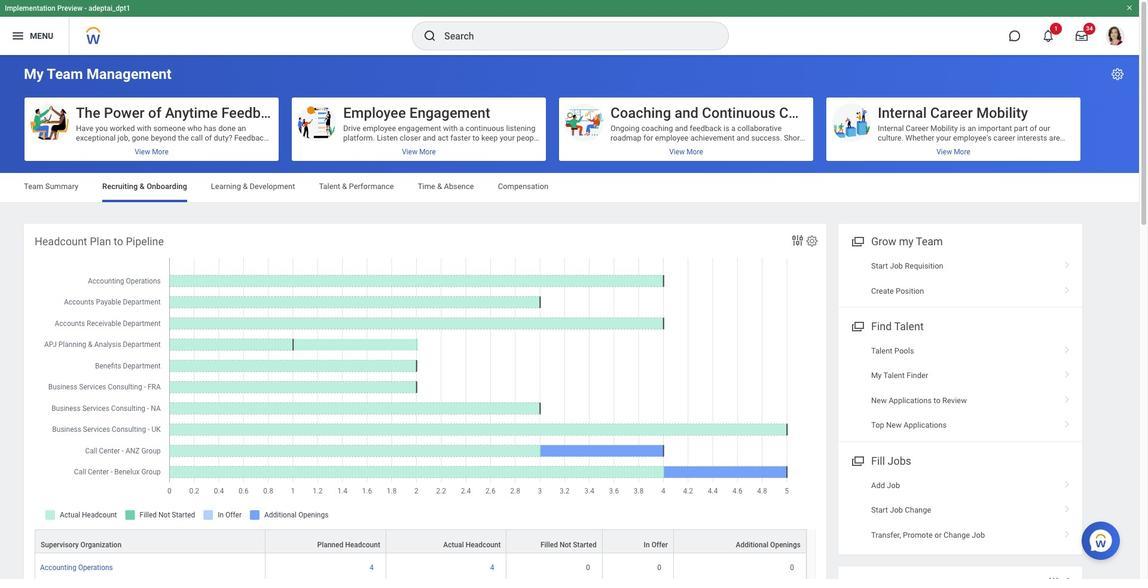 Task type: locate. For each thing, give the bounding box(es) containing it.
3 chevron right image from the top
[[1060, 392, 1076, 404]]

planned
[[317, 541, 344, 549]]

row containing supervisory organization
[[35, 530, 807, 554]]

headcount inside popup button
[[345, 541, 381, 549]]

the power of anytime feedback
[[76, 105, 284, 121]]

job for start job requisition
[[891, 262, 904, 271]]

0 horizontal spatial team
[[24, 182, 43, 191]]

chevron right image inside start job change link
[[1060, 502, 1076, 514]]

start job change
[[872, 506, 932, 515]]

talent left pools
[[872, 346, 893, 355]]

4 button down actual headcount
[[490, 563, 496, 573]]

applications down new applications to review
[[904, 421, 947, 430]]

finder
[[907, 371, 929, 380]]

row
[[35, 530, 807, 554], [35, 554, 807, 579]]

2 list from the top
[[839, 339, 1083, 438]]

headcount plan to pipeline element
[[24, 224, 827, 579]]

& right learning
[[243, 182, 248, 191]]

my team management
[[24, 66, 172, 83]]

chevron right image for fill jobs
[[1060, 502, 1076, 514]]

openings
[[771, 541, 801, 549]]

start job requisition link
[[839, 254, 1083, 279]]

job inside start job requisition link
[[891, 262, 904, 271]]

new applications to review
[[872, 396, 968, 405]]

onboarding
[[147, 182, 187, 191]]

2 menu group image from the top
[[850, 452, 866, 468]]

job inside add job link
[[888, 481, 901, 490]]

headcount inside popup button
[[466, 541, 501, 549]]

list containing start job requisition
[[839, 254, 1083, 303]]

1 chevron right image from the top
[[1060, 257, 1076, 269]]

menu group image
[[850, 233, 866, 249]]

0 horizontal spatial headcount
[[35, 235, 87, 248]]

in offer
[[644, 541, 668, 549]]

talent inside tab list
[[319, 182, 341, 191]]

job
[[891, 262, 904, 271], [888, 481, 901, 490], [891, 506, 904, 515], [973, 531, 986, 539]]

1 horizontal spatial 0
[[658, 564, 662, 572]]

1 horizontal spatial to
[[934, 396, 941, 405]]

absence
[[444, 182, 474, 191]]

not
[[560, 541, 572, 549]]

create position link
[[839, 279, 1083, 303]]

1 start from the top
[[872, 262, 889, 271]]

headcount left plan
[[35, 235, 87, 248]]

& for recruiting
[[140, 182, 145, 191]]

2 4 from the left
[[490, 564, 494, 572]]

0 down offer
[[658, 564, 662, 572]]

adeptai_dpt1
[[89, 4, 130, 13]]

2 & from the left
[[243, 182, 248, 191]]

job right add
[[888, 481, 901, 490]]

new up top
[[872, 396, 887, 405]]

filled not started
[[541, 541, 597, 549]]

talent inside talent pools link
[[872, 346, 893, 355]]

talent left performance
[[319, 182, 341, 191]]

menu group image left 'find'
[[850, 318, 866, 334]]

& left performance
[[342, 182, 347, 191]]

2 horizontal spatial team
[[917, 235, 944, 248]]

headcount right actual
[[466, 541, 501, 549]]

offer
[[652, 541, 668, 549]]

talent up pools
[[895, 320, 924, 333]]

1 & from the left
[[140, 182, 145, 191]]

or
[[935, 531, 942, 539]]

employee
[[343, 105, 406, 121]]

headcount right planned
[[345, 541, 381, 549]]

6 chevron right image from the top
[[1060, 526, 1076, 538]]

new
[[872, 396, 887, 405], [887, 421, 902, 430]]

add
[[872, 481, 886, 490]]

feedback
[[221, 105, 284, 121]]

4 down actual headcount
[[490, 564, 494, 572]]

chevron right image inside start job requisition link
[[1060, 257, 1076, 269]]

0 horizontal spatial change
[[906, 506, 932, 515]]

to left review
[[934, 396, 941, 405]]

3 0 from the left
[[791, 564, 795, 572]]

talent pools link
[[839, 339, 1083, 363]]

1 vertical spatial team
[[24, 182, 43, 191]]

recruiting
[[102, 182, 138, 191]]

team left summary
[[24, 182, 43, 191]]

2 chevron right image from the top
[[1060, 367, 1076, 379]]

0 horizontal spatial my
[[24, 66, 44, 83]]

0 vertical spatial new
[[872, 396, 887, 405]]

4 button down planned headcount
[[370, 563, 376, 573]]

my inside the my talent finder link
[[872, 371, 882, 380]]

supervisory organization button
[[35, 530, 265, 553]]

inbox large image
[[1077, 30, 1088, 42]]

chevron right image inside create position link
[[1060, 282, 1076, 294]]

list containing talent pools
[[839, 339, 1083, 438]]

menu banner
[[0, 0, 1140, 55]]

0 horizontal spatial 0 button
[[586, 563, 592, 573]]

& right time
[[438, 182, 442, 191]]

start up create
[[872, 262, 889, 271]]

applications up top new applications
[[889, 396, 932, 405]]

search image
[[423, 29, 437, 43]]

list for grow my team
[[839, 254, 1083, 303]]

change right or
[[944, 531, 971, 539]]

3 list from the top
[[839, 473, 1083, 548]]

chevron right image
[[1060, 342, 1076, 354], [1060, 367, 1076, 379], [1060, 392, 1076, 404], [1060, 417, 1076, 429], [1060, 477, 1076, 489], [1060, 526, 1076, 538]]

additional openings
[[736, 541, 801, 549]]

2 horizontal spatial 0 button
[[791, 563, 796, 573]]

0 vertical spatial to
[[114, 235, 123, 248]]

4 chevron right image from the top
[[1060, 417, 1076, 429]]

list for find talent
[[839, 339, 1083, 438]]

review
[[943, 396, 968, 405]]

my down 'menu' dropdown button on the left of the page
[[24, 66, 44, 83]]

0 vertical spatial team
[[47, 66, 83, 83]]

headcount
[[35, 235, 87, 248], [345, 541, 381, 549], [466, 541, 501, 549]]

pools
[[895, 346, 915, 355]]

1 row from the top
[[35, 530, 807, 554]]

1 vertical spatial chevron right image
[[1060, 282, 1076, 294]]

conversations
[[780, 105, 872, 121]]

4 & from the left
[[438, 182, 442, 191]]

transfer, promote or change job link
[[839, 523, 1083, 548]]

coaching and continuous conversations
[[611, 105, 872, 121]]

0 vertical spatial start
[[872, 262, 889, 271]]

0 horizontal spatial 4
[[370, 564, 374, 572]]

1 vertical spatial start
[[872, 506, 889, 515]]

job up "create position"
[[891, 262, 904, 271]]

menu group image
[[850, 318, 866, 334], [850, 452, 866, 468]]

1 vertical spatial applications
[[904, 421, 947, 430]]

2 vertical spatial chevron right image
[[1060, 502, 1076, 514]]

fill jobs
[[872, 455, 912, 467]]

change
[[906, 506, 932, 515], [944, 531, 971, 539]]

position
[[896, 286, 925, 295]]

accounting
[[40, 564, 76, 572]]

0 vertical spatial menu group image
[[850, 318, 866, 334]]

job inside start job change link
[[891, 506, 904, 515]]

accounting operations link
[[40, 561, 113, 572]]

close environment banner image
[[1127, 4, 1134, 11]]

4 down planned headcount
[[370, 564, 374, 572]]

to right plan
[[114, 235, 123, 248]]

1 menu group image from the top
[[850, 318, 866, 334]]

list for fill jobs
[[839, 473, 1083, 548]]

the power of anytime feedback button
[[25, 98, 284, 161]]

1 list from the top
[[839, 254, 1083, 303]]

1 vertical spatial menu group image
[[850, 452, 866, 468]]

internal career mobility button
[[827, 98, 1081, 161]]

0 vertical spatial my
[[24, 66, 44, 83]]

0 vertical spatial list
[[839, 254, 1083, 303]]

start
[[872, 262, 889, 271], [872, 506, 889, 515]]

0 down started
[[586, 564, 590, 572]]

1 vertical spatial to
[[934, 396, 941, 405]]

chevron right image
[[1060, 257, 1076, 269], [1060, 282, 1076, 294], [1060, 502, 1076, 514]]

mobility
[[977, 105, 1029, 121]]

job down start job change link
[[973, 531, 986, 539]]

operations
[[78, 564, 113, 572]]

to for applications
[[934, 396, 941, 405]]

1 chevron right image from the top
[[1060, 342, 1076, 354]]

chevron right image inside new applications to review link
[[1060, 392, 1076, 404]]

job up transfer,
[[891, 506, 904, 515]]

talent & performance
[[319, 182, 394, 191]]

0 horizontal spatial 4 button
[[370, 563, 376, 573]]

implementation preview -   adeptai_dpt1
[[5, 4, 130, 13]]

1 horizontal spatial 0 button
[[658, 563, 664, 573]]

chevron right image inside the my talent finder link
[[1060, 367, 1076, 379]]

additional
[[736, 541, 769, 549]]

my for my team management
[[24, 66, 44, 83]]

my
[[24, 66, 44, 83], [872, 371, 882, 380]]

0 horizontal spatial to
[[114, 235, 123, 248]]

2 horizontal spatial 0
[[791, 564, 795, 572]]

job inside transfer, promote or change job link
[[973, 531, 986, 539]]

0 horizontal spatial 0
[[586, 564, 590, 572]]

34 button
[[1069, 23, 1096, 49]]

2 row from the top
[[35, 554, 807, 579]]

my down the talent pools
[[872, 371, 882, 380]]

2 vertical spatial list
[[839, 473, 1083, 548]]

team right my at the top right of page
[[917, 235, 944, 248]]

start down add
[[872, 506, 889, 515]]

0 button
[[586, 563, 592, 573], [658, 563, 664, 573], [791, 563, 796, 573]]

0 button down openings
[[791, 563, 796, 573]]

0 vertical spatial chevron right image
[[1060, 257, 1076, 269]]

main content
[[0, 55, 1140, 579]]

3 & from the left
[[342, 182, 347, 191]]

team down the menu
[[47, 66, 83, 83]]

to
[[114, 235, 123, 248], [934, 396, 941, 405]]

1 vertical spatial change
[[944, 531, 971, 539]]

new right top
[[887, 421, 902, 430]]

0 down openings
[[791, 564, 795, 572]]

my talent finder link
[[839, 363, 1083, 388]]

chevron right image for or
[[1060, 526, 1076, 538]]

2 chevron right image from the top
[[1060, 282, 1076, 294]]

in offer button
[[603, 530, 674, 553]]

chevron right image for finder
[[1060, 367, 1076, 379]]

jobs
[[888, 455, 912, 467]]

talent left finder
[[884, 371, 905, 380]]

1 horizontal spatial 4
[[490, 564, 494, 572]]

pipeline
[[126, 235, 164, 248]]

grow my team
[[872, 235, 944, 248]]

chevron right image for grow my team
[[1060, 282, 1076, 294]]

1 vertical spatial new
[[887, 421, 902, 430]]

4 for first 4 button from right
[[490, 564, 494, 572]]

0 vertical spatial change
[[906, 506, 932, 515]]

team summary
[[24, 182, 78, 191]]

justify image
[[11, 29, 25, 43]]

list containing add job
[[839, 473, 1083, 548]]

2 0 button from the left
[[658, 563, 664, 573]]

1 horizontal spatial 4 button
[[490, 563, 496, 573]]

4 for second 4 button from the right
[[370, 564, 374, 572]]

2 horizontal spatial headcount
[[466, 541, 501, 549]]

& right recruiting
[[140, 182, 145, 191]]

menu group image left 'fill'
[[850, 452, 866, 468]]

1 4 from the left
[[370, 564, 374, 572]]

transfer,
[[872, 531, 902, 539]]

talent pools
[[872, 346, 915, 355]]

create position
[[872, 286, 925, 295]]

1 horizontal spatial headcount
[[345, 541, 381, 549]]

&
[[140, 182, 145, 191], [243, 182, 248, 191], [342, 182, 347, 191], [438, 182, 442, 191]]

3 chevron right image from the top
[[1060, 502, 1076, 514]]

list
[[839, 254, 1083, 303], [839, 339, 1083, 438], [839, 473, 1083, 548]]

applications
[[889, 396, 932, 405], [904, 421, 947, 430]]

employee engagement button
[[292, 98, 546, 161]]

configure and view chart data image
[[1047, 576, 1062, 579]]

0 button down started
[[586, 563, 592, 573]]

change up promote
[[906, 506, 932, 515]]

menu group image for find talent
[[850, 318, 866, 334]]

tab list
[[12, 174, 1128, 202]]

filled not started button
[[507, 530, 602, 553]]

1 horizontal spatial my
[[872, 371, 882, 380]]

1 vertical spatial my
[[872, 371, 882, 380]]

chevron right image inside "top new applications" link
[[1060, 417, 1076, 429]]

configure this page image
[[1111, 67, 1126, 81]]

new inside "top new applications" link
[[887, 421, 902, 430]]

1 vertical spatial list
[[839, 339, 1083, 438]]

additional openings button
[[674, 530, 807, 553]]

0
[[586, 564, 590, 572], [658, 564, 662, 572], [791, 564, 795, 572]]

profile logan mcneil image
[[1106, 26, 1126, 48]]

chevron right image inside transfer, promote or change job link
[[1060, 526, 1076, 538]]

5 chevron right image from the top
[[1060, 477, 1076, 489]]

0 button down offer
[[658, 563, 664, 573]]

2 start from the top
[[872, 506, 889, 515]]



Task type: describe. For each thing, give the bounding box(es) containing it.
internal career mobility
[[878, 105, 1029, 121]]

time
[[418, 182, 436, 191]]

talent inside the my talent finder link
[[884, 371, 905, 380]]

filled
[[541, 541, 558, 549]]

top new applications link
[[839, 413, 1083, 438]]

continuous
[[703, 105, 776, 121]]

menu button
[[0, 17, 69, 55]]

my talent finder
[[872, 371, 929, 380]]

1
[[1055, 25, 1058, 32]]

management
[[87, 66, 172, 83]]

team inside tab list
[[24, 182, 43, 191]]

preview
[[57, 4, 83, 13]]

1 horizontal spatial change
[[944, 531, 971, 539]]

& for talent
[[342, 182, 347, 191]]

of
[[148, 105, 162, 121]]

learning & development
[[211, 182, 295, 191]]

1 4 button from the left
[[370, 563, 376, 573]]

start for start job requisition
[[872, 262, 889, 271]]

learning
[[211, 182, 241, 191]]

1 horizontal spatial team
[[47, 66, 83, 83]]

in
[[644, 541, 650, 549]]

fill
[[872, 455, 886, 467]]

-
[[84, 4, 87, 13]]

tab list containing team summary
[[12, 174, 1128, 202]]

chevron right image inside talent pools link
[[1060, 342, 1076, 354]]

power
[[104, 105, 145, 121]]

engagement
[[410, 105, 491, 121]]

start for start job change
[[872, 506, 889, 515]]

chevron right image for to
[[1060, 392, 1076, 404]]

recruiting & onboarding
[[102, 182, 187, 191]]

planned headcount button
[[266, 530, 386, 553]]

coaching
[[611, 105, 672, 121]]

summary
[[45, 182, 78, 191]]

2 0 from the left
[[658, 564, 662, 572]]

plan
[[90, 235, 111, 248]]

actual headcount button
[[387, 530, 506, 553]]

new applications to review link
[[839, 388, 1083, 413]]

3 0 button from the left
[[791, 563, 796, 573]]

& for learning
[[243, 182, 248, 191]]

my
[[900, 235, 914, 248]]

to for plan
[[114, 235, 123, 248]]

career
[[931, 105, 974, 121]]

configure headcount & open positions image
[[1062, 577, 1075, 579]]

employee engagement
[[343, 105, 491, 121]]

coaching and continuous conversations button
[[559, 98, 872, 161]]

requisition
[[906, 262, 944, 271]]

2 4 button from the left
[[490, 563, 496, 573]]

headcount for planned headcount
[[345, 541, 381, 549]]

menu group image for fill jobs
[[850, 452, 866, 468]]

anytime
[[165, 105, 218, 121]]

2 vertical spatial team
[[917, 235, 944, 248]]

chevron right image for applications
[[1060, 417, 1076, 429]]

row containing accounting operations
[[35, 554, 807, 579]]

Search Workday  search field
[[445, 23, 704, 49]]

start job change link
[[839, 498, 1083, 523]]

headcount for actual headcount
[[466, 541, 501, 549]]

job for add job
[[888, 481, 901, 490]]

development
[[250, 182, 295, 191]]

supervisory organization
[[41, 541, 122, 549]]

1 0 button from the left
[[586, 563, 592, 573]]

top
[[872, 421, 885, 430]]

time & absence
[[418, 182, 474, 191]]

add job link
[[839, 473, 1083, 498]]

top new applications
[[872, 421, 947, 430]]

find talent
[[872, 320, 924, 333]]

transfer, promote or change job
[[872, 531, 986, 539]]

and
[[675, 105, 699, 121]]

notifications large image
[[1043, 30, 1055, 42]]

create
[[872, 286, 894, 295]]

new inside new applications to review link
[[872, 396, 887, 405]]

internal
[[878, 105, 927, 121]]

1 button
[[1036, 23, 1063, 49]]

add job
[[872, 481, 901, 490]]

supervisory
[[41, 541, 79, 549]]

job for start job change
[[891, 506, 904, 515]]

promote
[[904, 531, 933, 539]]

start job requisition
[[872, 262, 944, 271]]

0 vertical spatial applications
[[889, 396, 932, 405]]

performance
[[349, 182, 394, 191]]

implementation
[[5, 4, 55, 13]]

started
[[573, 541, 597, 549]]

configure and view chart data image
[[791, 233, 805, 248]]

find
[[872, 320, 892, 333]]

configure headcount plan to pipeline image
[[806, 235, 819, 248]]

actual headcount
[[444, 541, 501, 549]]

main content containing my team management
[[0, 55, 1140, 579]]

1 0 from the left
[[586, 564, 590, 572]]

grow
[[872, 235, 897, 248]]

planned headcount
[[317, 541, 381, 549]]

& for time
[[438, 182, 442, 191]]

chevron right image inside add job link
[[1060, 477, 1076, 489]]

headcount plan to pipeline
[[35, 235, 164, 248]]

menu
[[30, 31, 53, 40]]

the
[[76, 105, 100, 121]]

my for my talent finder
[[872, 371, 882, 380]]

34
[[1087, 25, 1094, 32]]

compensation
[[498, 182, 549, 191]]

organization
[[81, 541, 122, 549]]



Task type: vqa. For each thing, say whether or not it's contained in the screenshot.
3rd 0 from the right
yes



